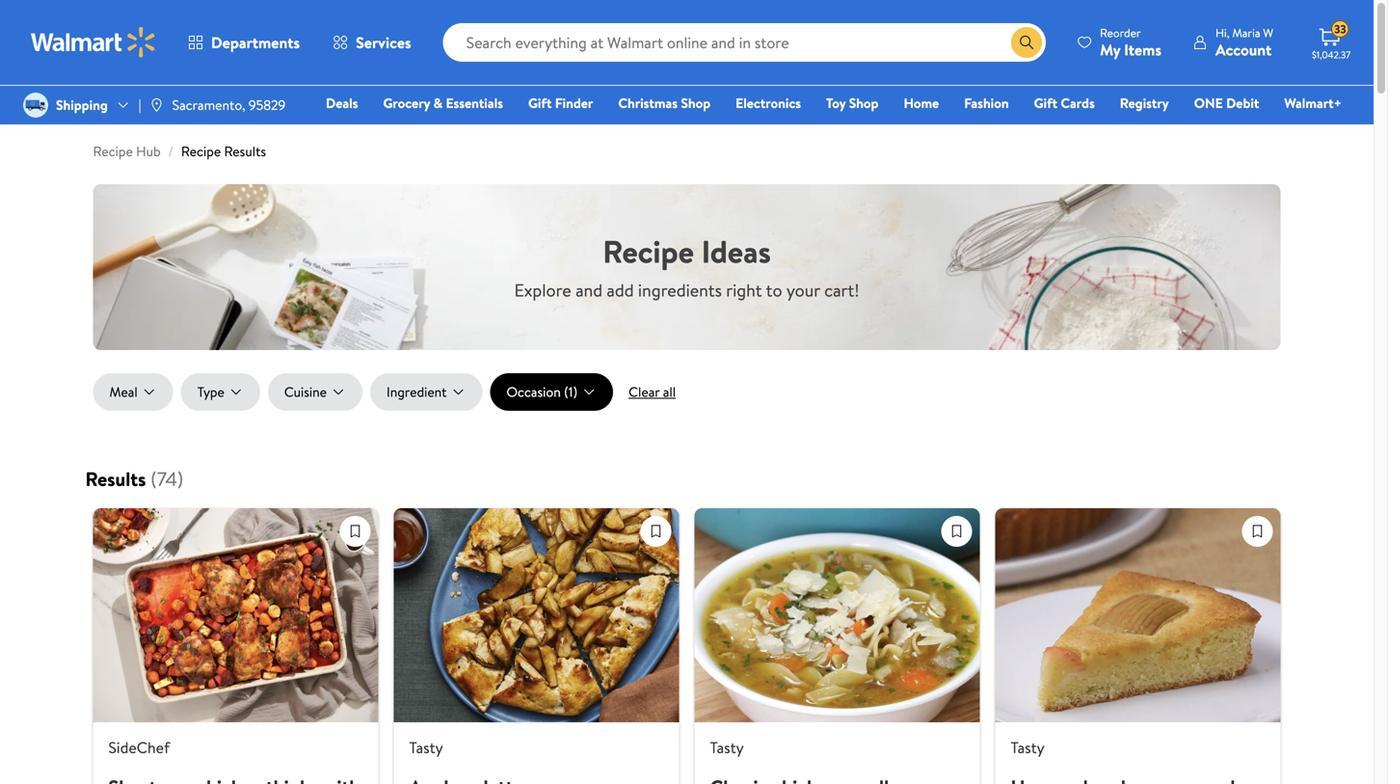 Task type: locate. For each thing, give the bounding box(es) containing it.
0 horizontal spatial gift
[[528, 94, 552, 112]]

w
[[1264, 25, 1274, 41]]

hi,
[[1216, 25, 1230, 41]]

0 horizontal spatial recipe
[[93, 142, 133, 161]]

1 tasty link from the left
[[394, 508, 679, 784]]

hi, maria w account
[[1216, 25, 1274, 60]]

1 horizontal spatial tasty link
[[695, 508, 980, 784]]

recipe right "/" at the top of the page
[[181, 142, 221, 161]]

0 vertical spatial results
[[224, 142, 266, 161]]

/
[[168, 142, 173, 161]]

 image
[[23, 93, 48, 118], [149, 97, 165, 113]]

classic chicken noodle soup image
[[695, 508, 980, 723]]

shop inside christmas shop link
[[681, 94, 711, 112]]

1 shop from the left
[[681, 94, 711, 112]]

test image
[[642, 517, 671, 546], [943, 517, 972, 546]]

one debit link
[[1186, 93, 1268, 113]]

0 horizontal spatial shop
[[681, 94, 711, 112]]

recipe left hub
[[93, 142, 133, 161]]

test image
[[341, 517, 370, 546], [1244, 517, 1273, 546]]

christmas shop link
[[610, 93, 720, 113]]

debit
[[1227, 94, 1260, 112]]

services button
[[316, 19, 428, 66]]

my
[[1100, 39, 1121, 60]]

departments button
[[172, 19, 316, 66]]

gift
[[528, 94, 552, 112], [1034, 94, 1058, 112]]

your
[[787, 278, 820, 302]]

0 horizontal spatial tasty
[[409, 737, 443, 758]]

0 horizontal spatial tasty link
[[394, 508, 679, 784]]

gift left cards
[[1034, 94, 1058, 112]]

2 tasty from the left
[[710, 737, 744, 758]]

registry link
[[1112, 93, 1178, 113]]

shop right toy
[[849, 94, 879, 112]]

shop
[[681, 94, 711, 112], [849, 94, 879, 112]]

Walmart Site-Wide search field
[[443, 23, 1046, 62]]

one
[[1195, 94, 1224, 112]]

registry
[[1120, 94, 1170, 112]]

0 horizontal spatial results
[[85, 465, 146, 492]]

1 test image from the left
[[341, 517, 370, 546]]

reorder
[[1100, 25, 1141, 41]]

2 test image from the left
[[943, 517, 972, 546]]

cuisine button
[[268, 373, 363, 411]]

honey-glazed german apple cake image
[[996, 508, 1281, 723]]

search icon image
[[1019, 35, 1035, 50]]

ingredient button
[[370, 373, 483, 411]]

walmart+
[[1285, 94, 1342, 112]]

1 horizontal spatial test image
[[1244, 517, 1273, 546]]

|
[[139, 95, 141, 114]]

95829
[[249, 95, 286, 114]]

christmas
[[618, 94, 678, 112]]

shop inside toy shop link
[[849, 94, 879, 112]]

1 test image from the left
[[642, 517, 671, 546]]

1 gift from the left
[[528, 94, 552, 112]]

1 horizontal spatial results
[[224, 142, 266, 161]]

results
[[224, 142, 266, 161], [85, 465, 146, 492]]

sacramento, 95829
[[172, 95, 286, 114]]

1 horizontal spatial tasty
[[710, 737, 744, 758]]

2 horizontal spatial tasty
[[1011, 737, 1045, 758]]

1 horizontal spatial shop
[[849, 94, 879, 112]]

1 vertical spatial results
[[85, 465, 146, 492]]

type button
[[181, 373, 260, 411]]

meal button
[[93, 373, 173, 411]]

add
[[607, 278, 634, 302]]

2 gift from the left
[[1034, 94, 1058, 112]]

gift left "finder"
[[528, 94, 552, 112]]

clear
[[629, 382, 660, 401]]

recipe
[[93, 142, 133, 161], [181, 142, 221, 161], [603, 230, 694, 273]]

0 horizontal spatial  image
[[23, 93, 48, 118]]

(74)
[[151, 465, 183, 492]]

tasty for classic chicken noodle soup image
[[710, 737, 744, 758]]

one debit
[[1195, 94, 1260, 112]]

ingredients
[[638, 278, 722, 302]]

 image right |
[[149, 97, 165, 113]]

results left (74)
[[85, 465, 146, 492]]

0 horizontal spatial test image
[[642, 517, 671, 546]]

1 horizontal spatial test image
[[943, 517, 972, 546]]

reorder my items
[[1100, 25, 1162, 60]]

grocery & essentials link
[[375, 93, 512, 113]]

tasty link
[[394, 508, 679, 784], [695, 508, 980, 784], [996, 508, 1281, 784]]

0 horizontal spatial test image
[[341, 517, 370, 546]]

cuisine
[[284, 382, 327, 401]]

 image for shipping
[[23, 93, 48, 118]]

home
[[904, 94, 939, 112]]

2 tasty link from the left
[[695, 508, 980, 784]]

2 shop from the left
[[849, 94, 879, 112]]

2 horizontal spatial recipe
[[603, 230, 694, 273]]

account
[[1216, 39, 1272, 60]]

2 test image from the left
[[1244, 517, 1273, 546]]

right
[[726, 278, 762, 302]]

occasion (1) button
[[490, 373, 613, 411]]

1 horizontal spatial  image
[[149, 97, 165, 113]]

2 horizontal spatial tasty link
[[996, 508, 1281, 784]]

results down sacramento, 95829
[[224, 142, 266, 161]]

electronics
[[736, 94, 801, 112]]

grocery
[[383, 94, 430, 112]]

1 tasty from the left
[[409, 737, 443, 758]]

 image left shipping
[[23, 93, 48, 118]]

shop right the christmas
[[681, 94, 711, 112]]

&
[[434, 94, 443, 112]]

cart!
[[825, 278, 860, 302]]

walmart image
[[31, 27, 156, 58]]

deals link
[[317, 93, 367, 113]]

3 tasty from the left
[[1011, 737, 1045, 758]]

1 horizontal spatial gift
[[1034, 94, 1058, 112]]

tasty
[[409, 737, 443, 758], [710, 737, 744, 758], [1011, 737, 1045, 758]]

essentials
[[446, 94, 503, 112]]

occasion (1)
[[507, 382, 578, 401]]

toy shop link
[[818, 93, 888, 113]]

walmart+ link
[[1276, 93, 1351, 113]]

recipe inside recipe ideas explore and add ingredients right to your cart!
[[603, 230, 694, 273]]

3 tasty link from the left
[[996, 508, 1281, 784]]

recipe up add
[[603, 230, 694, 273]]

ideas
[[702, 230, 771, 273]]

type
[[197, 382, 225, 401]]



Task type: describe. For each thing, give the bounding box(es) containing it.
maria
[[1233, 25, 1261, 41]]

deals
[[326, 94, 358, 112]]

finder
[[555, 94, 593, 112]]

test image for apple galette image at the left bottom of page
[[642, 517, 671, 546]]

gift for gift finder
[[528, 94, 552, 112]]

tasty for "honey-glazed german apple cake" image
[[1011, 737, 1045, 758]]

cards
[[1061, 94, 1095, 112]]

clear all button
[[613, 377, 692, 407]]

gift cards link
[[1026, 93, 1104, 113]]

services
[[356, 32, 411, 53]]

(1)
[[564, 382, 578, 401]]

home link
[[895, 93, 948, 113]]

shop for toy shop
[[849, 94, 879, 112]]

Search search field
[[443, 23, 1046, 62]]

test image for tasty
[[1244, 517, 1273, 546]]

recipe ideas explore and add ingredients right to your cart!
[[514, 230, 860, 302]]

recipe for hub
[[93, 142, 133, 161]]

gift finder
[[528, 94, 593, 112]]

all
[[663, 382, 676, 401]]

grocery & essentials
[[383, 94, 503, 112]]

fashion link
[[956, 93, 1018, 113]]

clear all
[[629, 382, 676, 401]]

sheet pan chicken thighs with apple-honey glaze image
[[93, 508, 379, 723]]

test image for classic chicken noodle soup image
[[943, 517, 972, 546]]

meal
[[109, 382, 138, 401]]

apple galette image
[[394, 508, 679, 723]]

1 horizontal spatial recipe
[[181, 142, 221, 161]]

tasty for apple galette image at the left bottom of page
[[409, 737, 443, 758]]

sacramento,
[[172, 95, 245, 114]]

$1,042.37
[[1313, 48, 1351, 61]]

 image for sacramento, 95829
[[149, 97, 165, 113]]

and
[[576, 278, 603, 302]]

fashion
[[965, 94, 1009, 112]]

recipe for ideas
[[603, 230, 694, 273]]

gift cards
[[1034, 94, 1095, 112]]

recipe hub link
[[93, 142, 161, 161]]

occasion
[[507, 382, 561, 401]]

christmas shop
[[618, 94, 711, 112]]

electronics link
[[727, 93, 810, 113]]

test image for sidechef
[[341, 517, 370, 546]]

shipping
[[56, 95, 108, 114]]

toy
[[827, 94, 846, 112]]

toy shop
[[827, 94, 879, 112]]

sidechef
[[108, 737, 170, 758]]

33
[[1335, 21, 1347, 37]]

results (74)
[[85, 465, 183, 492]]

ingredient
[[387, 382, 447, 401]]

shop for christmas shop
[[681, 94, 711, 112]]

sidechef link
[[93, 508, 379, 784]]

hub
[[136, 142, 161, 161]]

departments
[[211, 32, 300, 53]]

recipe hub / recipe results
[[93, 142, 266, 161]]

explore
[[514, 278, 572, 302]]

to
[[766, 278, 783, 302]]

gift finder link
[[520, 93, 602, 113]]

gift for gift cards
[[1034, 94, 1058, 112]]

items
[[1125, 39, 1162, 60]]



Task type: vqa. For each thing, say whether or not it's contained in the screenshot.
The Learn to the left
no



